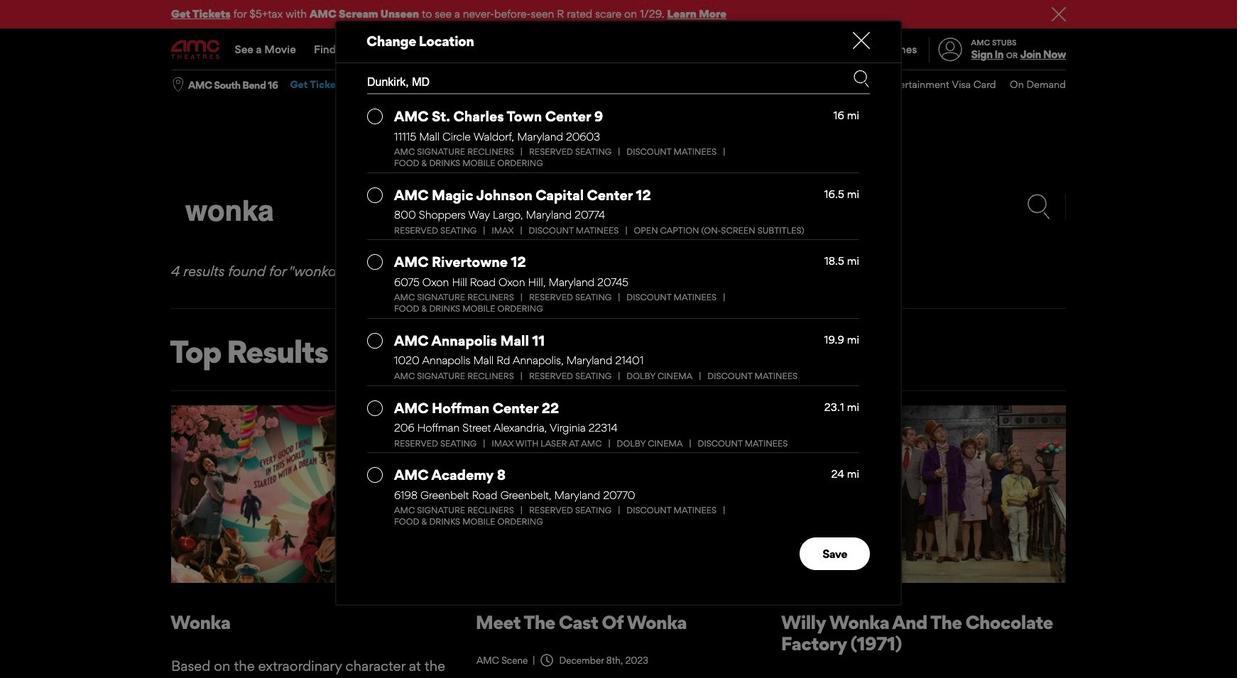Task type: vqa. For each thing, say whether or not it's contained in the screenshot.
Willy Wonka And The Chocolate Factory (1971) "image"
yes



Task type: describe. For each thing, give the bounding box(es) containing it.
2 menu item from the left
[[681, 70, 742, 99]]

submit search icon image
[[1027, 194, 1051, 219]]

search the AMC website text field
[[171, 194, 1027, 229]]

user profile image
[[931, 38, 971, 62]]

6 menu item from the left
[[996, 70, 1066, 99]]

5 menu item from the left
[[844, 70, 996, 99]]

6 premium formats element from the top
[[394, 505, 860, 528]]

4 premium formats element from the top
[[394, 371, 860, 382]]

1 vertical spatial menu
[[608, 70, 1066, 99]]



Task type: locate. For each thing, give the bounding box(es) containing it.
meet the cast of wonka image
[[477, 406, 761, 583]]

menu up search by city, zip or theatre text field
[[171, 30, 1066, 70]]

showtimes image
[[820, 37, 862, 63]]

cookie consent banner dialog
[[0, 640, 1238, 678]]

amc logo image
[[171, 40, 221, 59], [171, 40, 221, 59]]

2 premium formats element from the top
[[394, 225, 860, 236]]

Search by City, Zip or Theatre text field
[[367, 70, 811, 93]]

1 premium formats element from the top
[[394, 146, 860, 169]]

submit search image
[[853, 70, 870, 87]]

menu
[[171, 30, 1066, 70], [608, 70, 1066, 99]]

sign in or join amc stubs element
[[929, 30, 1066, 70]]

close element
[[853, 32, 870, 49]]

willy wonka and the chocolate factory (1971) image
[[782, 406, 1066, 583]]

premium formats element
[[394, 146, 860, 169], [394, 225, 860, 236], [394, 292, 860, 315], [394, 371, 860, 382], [394, 438, 860, 449], [394, 505, 860, 528]]

0 vertical spatial menu
[[171, 30, 1066, 70]]

3 menu item from the left
[[742, 70, 784, 99]]

5 premium formats element from the top
[[394, 438, 860, 449]]

close image
[[853, 32, 870, 49]]

wonka image
[[171, 406, 455, 583]]

1 menu item from the left
[[608, 70, 681, 99]]

menu down "showtimes" image
[[608, 70, 1066, 99]]

3 premium formats element from the top
[[394, 292, 860, 315]]

menu item
[[608, 70, 681, 99], [681, 70, 742, 99], [742, 70, 784, 99], [784, 70, 844, 99], [844, 70, 996, 99], [996, 70, 1066, 99]]

4 menu item from the left
[[784, 70, 844, 99]]



